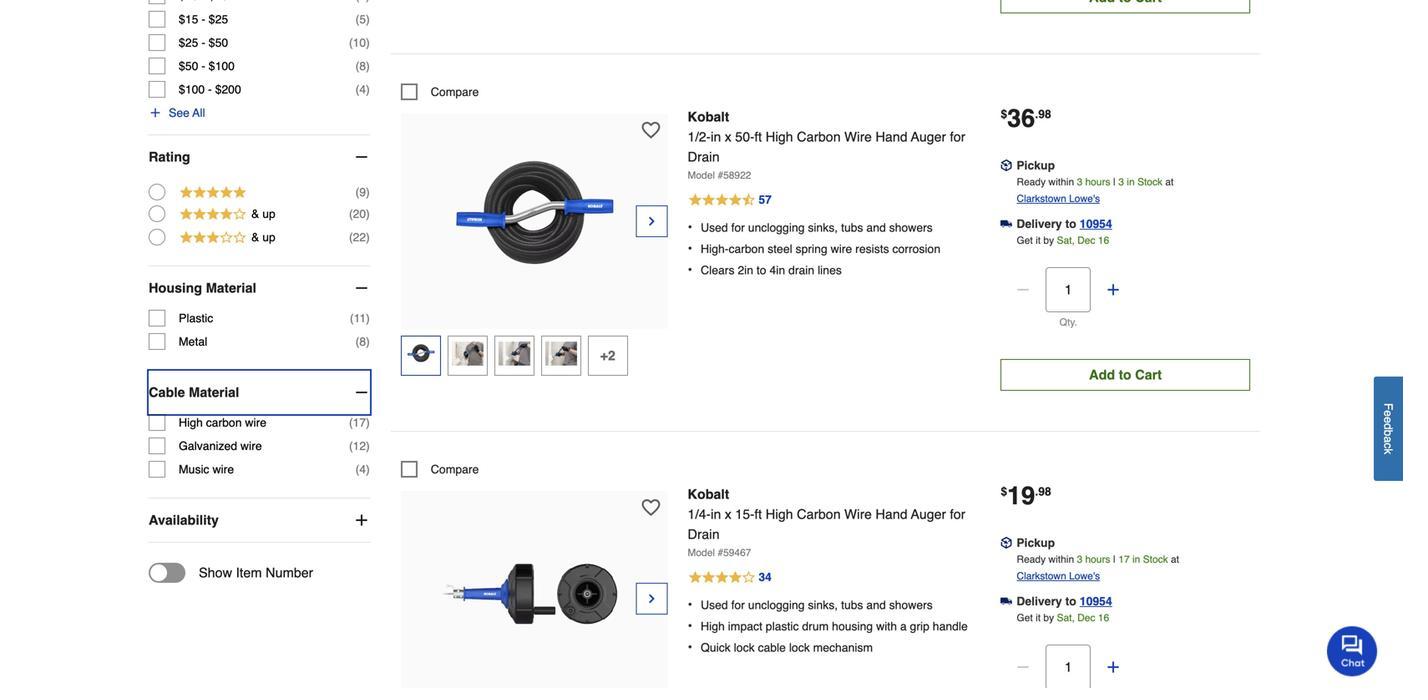 Task type: describe. For each thing, give the bounding box(es) containing it.
) for $100 - $200
[[366, 83, 370, 96]]

7 ) from the top
[[366, 231, 370, 244]]

it for 19
[[1036, 612, 1041, 624]]

b
[[1382, 430, 1396, 436]]

5
[[360, 13, 366, 26]]

all
[[192, 106, 205, 120]]

in inside ready within 3 hours | 3 in stock at clarkstown lowe's
[[1127, 176, 1135, 188]]

# for 19
[[718, 547, 724, 559]]

4 thumbnail image from the left
[[545, 338, 577, 370]]

0 horizontal spatial $50
[[179, 59, 198, 73]]

clarkstown lowe's button for 19
[[1017, 568, 1100, 585]]

) for metal
[[366, 335, 370, 348]]

dec for 19
[[1078, 612, 1096, 624]]

number
[[266, 565, 313, 581]]

6 • from the top
[[688, 639, 693, 655]]

& for ( 22 )
[[251, 231, 259, 244]]

12
[[353, 440, 366, 453]]

galvanized wire
[[179, 440, 262, 453]]

20
[[353, 207, 366, 221]]

used for 19
[[701, 599, 728, 612]]

1 horizontal spatial $50
[[209, 36, 228, 49]]

plastic
[[766, 620, 799, 633]]

2in
[[738, 264, 754, 277]]

( 12 )
[[349, 440, 370, 453]]

for inside • used for unclogging sinks, tubs and showers • high impact plastic drum housing with a grip handle • quick lock cable lock mechanism
[[731, 599, 745, 612]]

+2
[[600, 348, 616, 363]]

sat, for 36
[[1057, 235, 1075, 246]]

delivery for 19
[[1017, 595, 1062, 608]]

unclogging for 36
[[748, 221, 805, 234]]

1 vertical spatial carbon
[[206, 416, 242, 429]]

wire for 19
[[845, 507, 872, 522]]

tubs for 36
[[841, 221, 863, 234]]

( 22 )
[[349, 231, 370, 244]]

minus image for cable material
[[353, 384, 370, 401]]

2 lock from the left
[[789, 641, 810, 655]]

lines
[[818, 264, 842, 277]]

4.5 stars image
[[688, 190, 773, 210]]

ready within 3 hours | 3 in stock at clarkstown lowe's
[[1017, 176, 1174, 205]]

get it by sat, dec 16 for 19
[[1017, 612, 1110, 624]]

• used for unclogging sinks, tubs and showers • high-carbon steel spring wire resists corrosion • clears 2in to 4in drain lines
[[688, 219, 941, 277]]

5 ) from the top
[[366, 186, 370, 199]]

availability button
[[149, 499, 370, 542]]

show item number element
[[149, 563, 313, 583]]

material for cable material
[[189, 385, 239, 400]]

( 17 )
[[349, 416, 370, 429]]

57 button
[[688, 190, 981, 210]]

kobalt for 19
[[688, 487, 729, 502]]

( 4 ) for music wire
[[356, 463, 370, 476]]

cable material button
[[149, 371, 370, 414]]

carbon for 19
[[797, 507, 841, 522]]

$200
[[215, 83, 241, 96]]

6 ) from the top
[[366, 207, 370, 221]]

4 for $100 - $200
[[360, 83, 366, 96]]

steel
[[768, 242, 793, 256]]

kobalt 1/2-in x 50-ft high carbon wire hand auger for drain model # 58922
[[688, 109, 966, 181]]

59467
[[724, 547, 751, 559]]

hand for 36
[[876, 129, 908, 144]]

1 horizontal spatial minus image
[[1015, 659, 1032, 676]]

50-
[[735, 129, 755, 144]]

$15
[[179, 13, 198, 26]]

$100 - $200
[[179, 83, 241, 96]]

heart outline image
[[642, 121, 660, 139]]

auger for 36
[[911, 129, 946, 144]]

( for $15 - $25
[[356, 13, 360, 26]]

$ 36 .98
[[1001, 104, 1052, 133]]

1 vertical spatial minus image
[[1015, 281, 1032, 298]]

housing material button
[[149, 267, 370, 310]]

drain for 19
[[688, 527, 720, 542]]

with
[[876, 620, 897, 633]]

high carbon wire
[[179, 416, 267, 429]]

58922
[[724, 169, 751, 181]]

showers for 19
[[889, 599, 933, 612]]

1/2-
[[688, 129, 711, 144]]

carbon inside • used for unclogging sinks, tubs and showers • high-carbon steel spring wire resists corrosion • clears 2in to 4in drain lines
[[729, 242, 765, 256]]

( for $50 - $100
[[356, 59, 360, 73]]

tubs for 19
[[841, 599, 863, 612]]

$15 - $25
[[179, 13, 228, 26]]

to inside • used for unclogging sinks, tubs and showers • high-carbon steel spring wire resists corrosion • clears 2in to 4in drain lines
[[757, 264, 767, 277]]

x for 36
[[725, 129, 732, 144]]

high inside the kobalt 1/4-in x 15-ft high carbon wire hand auger for drain model # 59467
[[766, 507, 793, 522]]

spring
[[796, 242, 828, 256]]

36
[[1008, 104, 1035, 133]]

( 11 )
[[350, 312, 370, 325]]

availability
[[149, 513, 219, 528]]

1 thumbnail image from the left
[[405, 338, 437, 370]]

( for $100 - $200
[[356, 83, 360, 96]]

delivery to 10954 for 19
[[1017, 595, 1113, 608]]

high inside kobalt 1/2-in x 50-ft high carbon wire hand auger for drain model # 58922
[[766, 129, 793, 144]]

- for $25
[[202, 36, 205, 49]]

model for 36
[[688, 169, 715, 181]]

drum
[[802, 620, 829, 633]]

1 lock from the left
[[734, 641, 755, 655]]

( for galvanized wire
[[349, 440, 353, 453]]

( 8 ) for $50 - $100
[[356, 59, 370, 73]]

see
[[169, 106, 190, 120]]

2 stepper number input field with increment and decrement buttons number field from the top
[[1046, 645, 1091, 688]]

to down the ready within 3 hours | 17 in stock at clarkstown lowe's
[[1066, 595, 1077, 608]]

$ 19 .98
[[1001, 482, 1052, 510]]

music
[[179, 463, 209, 476]]

high inside • used for unclogging sinks, tubs and showers • high impact plastic drum housing with a grip handle • quick lock cable lock mechanism
[[701, 620, 725, 633]]

compare for 36
[[431, 85, 479, 98]]

pickup image
[[1001, 160, 1013, 171]]

( 10 )
[[349, 36, 370, 49]]

within for 36
[[1049, 176, 1074, 188]]

.98 for 19
[[1035, 485, 1052, 498]]

10954 for 19
[[1080, 595, 1113, 608]]

at for 19
[[1171, 554, 1180, 565]]

( 8 ) for metal
[[356, 335, 370, 348]]

rating button
[[149, 135, 370, 179]]

ready within 3 hours | 17 in stock at clarkstown lowe's
[[1017, 554, 1180, 582]]

wire down high carbon wire
[[241, 440, 262, 453]]

2 chevron right image from the top
[[645, 591, 659, 607]]

grip
[[910, 620, 930, 633]]

kobalt 1/4-in x 15-ft high carbon wire hand auger for drain model # 59467
[[688, 487, 966, 559]]

cable
[[149, 385, 185, 400]]

1/4-
[[688, 507, 711, 522]]

3 stars image
[[179, 229, 247, 248]]

get for 19
[[1017, 612, 1033, 624]]

5013102033 element
[[401, 461, 479, 478]]

11
[[354, 312, 366, 325]]

music wire
[[179, 463, 234, 476]]

housing
[[149, 280, 202, 296]]

show
[[199, 565, 232, 581]]

add
[[1089, 367, 1115, 383]]

) for $15 - $25
[[366, 13, 370, 26]]

.98 for 36
[[1035, 107, 1052, 121]]

a inside • used for unclogging sinks, tubs and showers • high impact plastic drum housing with a grip handle • quick lock cable lock mechanism
[[900, 620, 907, 633]]

add to cart
[[1089, 367, 1162, 383]]

10
[[353, 36, 366, 49]]

rating
[[149, 149, 190, 165]]

cart
[[1135, 367, 1162, 383]]

for inside • used for unclogging sinks, tubs and showers • high-carbon steel spring wire resists corrosion • clears 2in to 4in drain lines
[[731, 221, 745, 234]]

in inside the kobalt 1/4-in x 15-ft high carbon wire hand auger for drain model # 59467
[[711, 507, 721, 522]]

4in
[[770, 264, 785, 277]]

22
[[353, 231, 366, 244]]

high up galvanized at the bottom of the page
[[179, 416, 203, 429]]

galvanized
[[179, 440, 237, 453]]

at for 36
[[1166, 176, 1174, 188]]

unclogging for 19
[[748, 599, 805, 612]]

0 horizontal spatial $100
[[179, 83, 205, 96]]

plastic
[[179, 312, 213, 325]]

16 for 36
[[1098, 235, 1110, 246]]

quick
[[701, 641, 731, 655]]

+2 button
[[588, 336, 628, 376]]

actual price $19.98 element
[[1001, 482, 1052, 510]]

ready for 19
[[1017, 554, 1046, 565]]

0 vertical spatial $25
[[209, 13, 228, 26]]

1 horizontal spatial $100
[[209, 59, 235, 73]]

and for 19
[[867, 599, 886, 612]]

f e e d b a c k button
[[1374, 377, 1404, 481]]

57
[[759, 193, 772, 206]]

clarkstown for 36
[[1017, 193, 1067, 205]]

| for 36
[[1113, 176, 1116, 188]]

cable
[[758, 641, 786, 655]]

- for $100
[[208, 83, 212, 96]]

10954 button for 19
[[1080, 593, 1113, 610]]

19
[[1008, 482, 1035, 510]]

0 vertical spatial 17
[[353, 416, 366, 429]]

& up for ( 20 )
[[251, 207, 276, 221]]

1 chevron right image from the top
[[645, 213, 659, 230]]

see all
[[169, 106, 205, 120]]

qty.
[[1060, 317, 1078, 328]]

• used for unclogging sinks, tubs and showers • high impact plastic drum housing with a grip handle • quick lock cable lock mechanism
[[688, 597, 968, 655]]

3 for 36
[[1077, 176, 1083, 188]]

9
[[360, 186, 366, 199]]

up for ( 20 )
[[263, 207, 276, 221]]

used for 36
[[701, 221, 728, 234]]



Task type: vqa. For each thing, say whether or not it's contained in the screenshot.
bottom Trim
no



Task type: locate. For each thing, give the bounding box(es) containing it.
2 wire from the top
[[845, 507, 872, 522]]

$25 down $15 in the left of the page
[[179, 36, 198, 49]]

2 by from the top
[[1044, 612, 1054, 624]]

1 vertical spatial 16
[[1098, 612, 1110, 624]]

0 vertical spatial |
[[1113, 176, 1116, 188]]

carbon
[[797, 129, 841, 144], [797, 507, 841, 522]]

10954 button down ready within 3 hours | 3 in stock at clarkstown lowe's
[[1080, 215, 1113, 232]]

within inside the ready within 3 hours | 17 in stock at clarkstown lowe's
[[1049, 554, 1074, 565]]

1 vertical spatial drain
[[688, 527, 720, 542]]

material up high carbon wire
[[189, 385, 239, 400]]

2 gallery item 0 image from the top
[[442, 499, 626, 683]]

by
[[1044, 235, 1054, 246], [1044, 612, 1054, 624]]

2 8 from the top
[[360, 335, 366, 348]]

1 vertical spatial minus image
[[1015, 659, 1032, 676]]

compare for 19
[[431, 463, 479, 476]]

0 vertical spatial ready
[[1017, 176, 1046, 188]]

0 vertical spatial by
[[1044, 235, 1054, 246]]

ready
[[1017, 176, 1046, 188], [1017, 554, 1046, 565]]

clarkstown inside the ready within 3 hours | 17 in stock at clarkstown lowe's
[[1017, 571, 1067, 582]]

thumbnail image
[[405, 338, 437, 370], [452, 338, 484, 370], [499, 338, 530, 370], [545, 338, 577, 370]]

8 ) from the top
[[366, 312, 370, 325]]

10954 down the ready within 3 hours | 17 in stock at clarkstown lowe's
[[1080, 595, 1113, 608]]

clarkstown
[[1017, 193, 1067, 205], [1017, 571, 1067, 582]]

) for $50 - $100
[[366, 59, 370, 73]]

3 inside the ready within 3 hours | 17 in stock at clarkstown lowe's
[[1077, 554, 1083, 565]]

and for 36
[[867, 221, 886, 234]]

1 dec from the top
[[1078, 235, 1096, 246]]

2 ft from the top
[[755, 507, 762, 522]]

k
[[1382, 449, 1396, 455]]

0 vertical spatial clarkstown lowe's button
[[1017, 190, 1100, 207]]

&
[[251, 207, 259, 221], [251, 231, 259, 244]]

showers up grip
[[889, 599, 933, 612]]

2 sinks, from the top
[[808, 599, 838, 612]]

e up b
[[1382, 417, 1396, 423]]

2 thumbnail image from the left
[[452, 338, 484, 370]]

x left 15-
[[725, 507, 732, 522]]

actual price $36.98 element
[[1001, 104, 1052, 133]]

( for $25 - $50
[[349, 36, 353, 49]]

it down the ready within 3 hours | 17 in stock at clarkstown lowe's
[[1036, 612, 1041, 624]]

1 vertical spatial compare
[[431, 463, 479, 476]]

used up 'impact'
[[701, 599, 728, 612]]

1 up from the top
[[263, 207, 276, 221]]

lowe's inside ready within 3 hours | 3 in stock at clarkstown lowe's
[[1069, 193, 1100, 205]]

wire
[[845, 129, 872, 144], [845, 507, 872, 522]]

1 | from the top
[[1113, 176, 1116, 188]]

2 within from the top
[[1049, 554, 1074, 565]]

15-
[[735, 507, 755, 522]]

1 unclogging from the top
[[748, 221, 805, 234]]

by for 19
[[1044, 612, 1054, 624]]

1 vertical spatial #
[[718, 547, 724, 559]]

drain
[[789, 264, 815, 277]]

high up quick at bottom
[[701, 620, 725, 633]]

1 • from the top
[[688, 219, 693, 235]]

1 vertical spatial 10954
[[1080, 595, 1113, 608]]

up up housing material button
[[263, 231, 276, 244]]

stock inside the ready within 3 hours | 17 in stock at clarkstown lowe's
[[1143, 554, 1168, 565]]

( 5 )
[[356, 13, 370, 26]]

for up 'impact'
[[731, 599, 745, 612]]

high right 50-
[[766, 129, 793, 144]]

2 carbon from the top
[[797, 507, 841, 522]]

8 for metal
[[360, 335, 366, 348]]

1 get it by sat, dec 16 from the top
[[1017, 235, 1110, 246]]

4 stars image
[[179, 206, 247, 225], [688, 568, 773, 588]]

.98
[[1035, 107, 1052, 121], [1035, 485, 1052, 498]]

0 vertical spatial ( 4 )
[[356, 83, 370, 96]]

unclogging up plastic
[[748, 599, 805, 612]]

( for music wire
[[356, 463, 360, 476]]

delivery down the ready within 3 hours | 17 in stock at clarkstown lowe's
[[1017, 595, 1062, 608]]

housing
[[832, 620, 873, 633]]

$ up pickup icon
[[1001, 107, 1008, 121]]

clarkstown down the $ 19 .98
[[1017, 571, 1067, 582]]

- down '$15 - $25'
[[202, 36, 205, 49]]

dec for 36
[[1078, 235, 1096, 246]]

1 ready from the top
[[1017, 176, 1046, 188]]

1 vertical spatial $25
[[179, 36, 198, 49]]

2 pickup from the top
[[1017, 536, 1055, 550]]

0 vertical spatial #
[[718, 169, 724, 181]]

1 sinks, from the top
[[808, 221, 838, 234]]

1 sat, from the top
[[1057, 235, 1075, 246]]

$25 - $50
[[179, 36, 228, 49]]

material up plastic
[[206, 280, 256, 296]]

high-
[[701, 242, 729, 256]]

wire up 34 button
[[845, 507, 872, 522]]

kobalt up 1/2-
[[688, 109, 729, 124]]

34
[[759, 571, 772, 584]]

( 4 ) for $100 - $200
[[356, 83, 370, 96]]

11 ) from the top
[[366, 440, 370, 453]]

ready inside ready within 3 hours | 3 in stock at clarkstown lowe's
[[1017, 176, 1046, 188]]

1 vertical spatial ( 4 )
[[356, 463, 370, 476]]

delivery for 36
[[1017, 217, 1062, 230]]

lock down 'impact'
[[734, 641, 755, 655]]

2 kobalt from the top
[[688, 487, 729, 502]]

1 e from the top
[[1382, 410, 1396, 417]]

material for housing material
[[206, 280, 256, 296]]

it for 36
[[1036, 235, 1041, 246]]

1 pickup from the top
[[1017, 159, 1055, 172]]

0 vertical spatial up
[[263, 207, 276, 221]]

and inside • used for unclogging sinks, tubs and showers • high impact plastic drum housing with a grip handle • quick lock cable lock mechanism
[[867, 599, 886, 612]]

1 stepper number input field with increment and decrement buttons number field from the top
[[1046, 267, 1091, 312]]

1 vertical spatial wire
[[845, 507, 872, 522]]

used
[[701, 221, 728, 234], [701, 599, 728, 612]]

# inside the kobalt 1/4-in x 15-ft high carbon wire hand auger for drain model # 59467
[[718, 547, 724, 559]]

within inside ready within 3 hours | 3 in stock at clarkstown lowe's
[[1049, 176, 1074, 188]]

ready down "actual price $36.98" element
[[1017, 176, 1046, 188]]

- for $15
[[202, 13, 205, 26]]

10954 down ready within 3 hours | 3 in stock at clarkstown lowe's
[[1080, 217, 1113, 230]]

( 9 )
[[356, 186, 370, 199]]

add to cart button
[[1001, 359, 1251, 391]]

2 delivery to 10954 from the top
[[1017, 595, 1113, 608]]

1 vertical spatial 8
[[360, 335, 366, 348]]

used up high-
[[701, 221, 728, 234]]

in inside kobalt 1/2-in x 50-ft high carbon wire hand auger for drain model # 58922
[[711, 129, 721, 144]]

- for $50
[[202, 59, 205, 73]]

compare inside 5013102021 element
[[431, 85, 479, 98]]

) for plastic
[[366, 312, 370, 325]]

- down $25 - $50
[[202, 59, 205, 73]]

tubs inside • used for unclogging sinks, tubs and showers • high impact plastic drum housing with a grip handle • quick lock cable lock mechanism
[[841, 599, 863, 612]]

unclogging up steel
[[748, 221, 805, 234]]

wire inside kobalt 1/2-in x 50-ft high carbon wire hand auger for drain model # 58922
[[845, 129, 872, 144]]

sinks, up the spring
[[808, 221, 838, 234]]

2 10954 from the top
[[1080, 595, 1113, 608]]

corrosion
[[893, 242, 941, 256]]

$ up pickup image
[[1001, 485, 1008, 498]]

4 down ( 12 )
[[360, 463, 366, 476]]

2 auger from the top
[[911, 507, 946, 522]]

2 .98 from the top
[[1035, 485, 1052, 498]]

option group
[[149, 182, 370, 249]]

carbon up 57 button
[[797, 129, 841, 144]]

) for galvanized wire
[[366, 440, 370, 453]]

(
[[356, 13, 360, 26], [349, 36, 353, 49], [356, 59, 360, 73], [356, 83, 360, 96], [356, 186, 360, 199], [349, 207, 353, 221], [349, 231, 353, 244], [350, 312, 354, 325], [356, 335, 360, 348], [349, 416, 353, 429], [349, 440, 353, 453], [356, 463, 360, 476]]

used inside • used for unclogging sinks, tubs and showers • high-carbon steel spring wire resists corrosion • clears 2in to 4in drain lines
[[701, 221, 728, 234]]

x inside the kobalt 1/4-in x 15-ft high carbon wire hand auger for drain model # 59467
[[725, 507, 732, 522]]

2 ( 8 ) from the top
[[356, 335, 370, 348]]

ft right 1/4-
[[755, 507, 762, 522]]

dec down the ready within 3 hours | 17 in stock at clarkstown lowe's
[[1078, 612, 1096, 624]]

ft inside kobalt 1/2-in x 50-ft high carbon wire hand auger for drain model # 58922
[[755, 129, 762, 144]]

1 vertical spatial $50
[[179, 59, 198, 73]]

and
[[867, 221, 886, 234], [867, 599, 886, 612]]

.98 inside the $ 19 .98
[[1035, 485, 1052, 498]]

truck filled image down pickup image
[[1001, 596, 1013, 607]]

$100 up $200
[[209, 59, 235, 73]]

kobalt for 36
[[688, 109, 729, 124]]

mechanism
[[813, 641, 873, 655]]

0 vertical spatial 10954 button
[[1080, 215, 1113, 232]]

e up d
[[1382, 410, 1396, 417]]

carbon up 2in at the top of the page
[[729, 242, 765, 256]]

0 vertical spatial ft
[[755, 129, 762, 144]]

for down 4.5 stars image
[[731, 221, 745, 234]]

dec
[[1078, 235, 1096, 246], [1078, 612, 1096, 624]]

10954
[[1080, 217, 1113, 230], [1080, 595, 1113, 608]]

1 .98 from the top
[[1035, 107, 1052, 121]]

for
[[950, 129, 966, 144], [731, 221, 745, 234], [950, 507, 966, 522], [731, 599, 745, 612]]

within for 19
[[1049, 554, 1074, 565]]

resists
[[856, 242, 889, 256]]

2 & from the top
[[251, 231, 259, 244]]

1 hand from the top
[[876, 129, 908, 144]]

1 vertical spatial |
[[1113, 554, 1116, 565]]

hours inside ready within 3 hours | 3 in stock at clarkstown lowe's
[[1086, 176, 1111, 188]]

2 $ from the top
[[1001, 485, 1008, 498]]

) for $25 - $50
[[366, 36, 370, 49]]

16 down the ready within 3 hours | 17 in stock at clarkstown lowe's
[[1098, 612, 1110, 624]]

a
[[1382, 436, 1396, 443], [900, 620, 907, 633]]

1 vertical spatial stock
[[1143, 554, 1168, 565]]

4 • from the top
[[688, 597, 693, 612]]

1 delivery from the top
[[1017, 217, 1062, 230]]

2 showers from the top
[[889, 599, 933, 612]]

in inside the ready within 3 hours | 17 in stock at clarkstown lowe's
[[1133, 554, 1141, 565]]

x left 50-
[[725, 129, 732, 144]]

2 ) from the top
[[366, 36, 370, 49]]

metal
[[179, 335, 207, 348]]

1 it from the top
[[1036, 235, 1041, 246]]

for left 19 at the bottom of page
[[950, 507, 966, 522]]

10954 for 36
[[1080, 217, 1113, 230]]

16 down ready within 3 hours | 3 in stock at clarkstown lowe's
[[1098, 235, 1110, 246]]

$ inside the $ 36 .98
[[1001, 107, 1008, 121]]

kobalt inside the kobalt 1/4-in x 15-ft high carbon wire hand auger for drain model # 59467
[[688, 487, 729, 502]]

| for 19
[[1113, 554, 1116, 565]]

and up resists
[[867, 221, 886, 234]]

auger inside the kobalt 1/4-in x 15-ft high carbon wire hand auger for drain model # 59467
[[911, 507, 946, 522]]

0 vertical spatial within
[[1049, 176, 1074, 188]]

2 tubs from the top
[[841, 599, 863, 612]]

1 delivery to 10954 from the top
[[1017, 217, 1113, 230]]

minus image
[[353, 149, 370, 165], [1015, 281, 1032, 298], [353, 384, 370, 401]]

( for plastic
[[350, 312, 354, 325]]

)
[[366, 13, 370, 26], [366, 36, 370, 49], [366, 59, 370, 73], [366, 83, 370, 96], [366, 186, 370, 199], [366, 207, 370, 221], [366, 231, 370, 244], [366, 312, 370, 325], [366, 335, 370, 348], [366, 416, 370, 429], [366, 440, 370, 453], [366, 463, 370, 476]]

wire down cable material button
[[245, 416, 267, 429]]

| inside the ready within 3 hours | 17 in stock at clarkstown lowe's
[[1113, 554, 1116, 565]]

it down ready within 3 hours | 3 in stock at clarkstown lowe's
[[1036, 235, 1041, 246]]

1 vertical spatial kobalt
[[688, 487, 729, 502]]

2 get it by sat, dec 16 from the top
[[1017, 612, 1110, 624]]

to right 2in at the top of the page
[[757, 264, 767, 277]]

-
[[202, 13, 205, 26], [202, 36, 205, 49], [202, 59, 205, 73], [208, 83, 212, 96]]

3 ) from the top
[[366, 59, 370, 73]]

pickup image
[[1001, 537, 1013, 549]]

chevron right image
[[645, 213, 659, 230], [645, 591, 659, 607]]

1 vertical spatial showers
[[889, 599, 933, 612]]

0 vertical spatial stepper number input field with increment and decrement buttons number field
[[1046, 267, 1091, 312]]

delivery to 10954 down ready within 3 hours | 3 in stock at clarkstown lowe's
[[1017, 217, 1113, 230]]

1 vertical spatial a
[[900, 620, 907, 633]]

compare inside 5013102033 element
[[431, 463, 479, 476]]

& for ( 20 )
[[251, 207, 259, 221]]

1 vertical spatial clarkstown
[[1017, 571, 1067, 582]]

0 vertical spatial drain
[[688, 149, 720, 164]]

1 vertical spatial at
[[1171, 554, 1180, 565]]

model inside kobalt 1/2-in x 50-ft high carbon wire hand auger for drain model # 58922
[[688, 169, 715, 181]]

$100 up see all
[[179, 83, 205, 96]]

) for high carbon wire
[[366, 416, 370, 429]]

model left the 58922
[[688, 169, 715, 181]]

tubs up resists
[[841, 221, 863, 234]]

0 vertical spatial 4
[[360, 83, 366, 96]]

$ for 19
[[1001, 485, 1008, 498]]

1 vertical spatial &
[[251, 231, 259, 244]]

0 vertical spatial $
[[1001, 107, 1008, 121]]

x for 19
[[725, 507, 732, 522]]

& up
[[251, 207, 276, 221], [251, 231, 276, 244]]

carbon up the galvanized wire
[[206, 416, 242, 429]]

2 ready from the top
[[1017, 554, 1046, 565]]

3 • from the top
[[688, 262, 693, 277]]

see all button
[[149, 105, 205, 121]]

16 for 19
[[1098, 612, 1110, 624]]

to down ready within 3 hours | 3 in stock at clarkstown lowe's
[[1066, 217, 1077, 230]]

2 vertical spatial minus image
[[353, 384, 370, 401]]

0 vertical spatial gallery item 0 image
[[442, 122, 626, 306]]

4 for music wire
[[360, 463, 366, 476]]

0 vertical spatial carbon
[[729, 242, 765, 256]]

get it by sat, dec 16
[[1017, 235, 1110, 246], [1017, 612, 1110, 624]]

0 vertical spatial 16
[[1098, 235, 1110, 246]]

lowe's inside the ready within 3 hours | 17 in stock at clarkstown lowe's
[[1069, 571, 1100, 582]]

within
[[1049, 176, 1074, 188], [1049, 554, 1074, 565]]

hours inside the ready within 3 hours | 17 in stock at clarkstown lowe's
[[1086, 554, 1111, 565]]

up for ( 22 )
[[263, 231, 276, 244]]

2 delivery from the top
[[1017, 595, 1062, 608]]

5013102021 element
[[401, 83, 479, 100]]

housing material
[[149, 280, 256, 296]]

1 10954 button from the top
[[1080, 215, 1113, 232]]

f
[[1382, 403, 1396, 410]]

0 vertical spatial &
[[251, 207, 259, 221]]

up down "rating" button
[[263, 207, 276, 221]]

1 get from the top
[[1017, 235, 1033, 246]]

5 stars image
[[179, 184, 247, 203]]

0 vertical spatial 8
[[360, 59, 366, 73]]

sat, down the ready within 3 hours | 17 in stock at clarkstown lowe's
[[1057, 612, 1075, 624]]

1 horizontal spatial lock
[[789, 641, 810, 655]]

0 vertical spatial showers
[[889, 221, 933, 234]]

1 vertical spatial and
[[867, 599, 886, 612]]

at inside the ready within 3 hours | 17 in stock at clarkstown lowe's
[[1171, 554, 1180, 565]]

0 vertical spatial delivery
[[1017, 217, 1062, 230]]

model
[[688, 169, 715, 181], [688, 547, 715, 559]]

x inside kobalt 1/2-in x 50-ft high carbon wire hand auger for drain model # 58922
[[725, 129, 732, 144]]

2 and from the top
[[867, 599, 886, 612]]

2 & up from the top
[[251, 231, 276, 244]]

- left $200
[[208, 83, 212, 96]]

plus image inside availability button
[[353, 512, 370, 529]]

0 vertical spatial lowe's
[[1069, 193, 1100, 205]]

1 vertical spatial delivery
[[1017, 595, 1062, 608]]

$ inside the $ 19 .98
[[1001, 485, 1008, 498]]

sat, down ready within 3 hours | 3 in stock at clarkstown lowe's
[[1057, 235, 1075, 246]]

$ for 36
[[1001, 107, 1008, 121]]

plus image
[[149, 106, 162, 120], [1105, 281, 1122, 298], [353, 512, 370, 529], [1105, 659, 1122, 676]]

1 vertical spatial hours
[[1086, 554, 1111, 565]]

and inside • used for unclogging sinks, tubs and showers • high-carbon steel spring wire resists corrosion • clears 2in to 4in drain lines
[[867, 221, 886, 234]]

in
[[711, 129, 721, 144], [1127, 176, 1135, 188], [711, 507, 721, 522], [1133, 554, 1141, 565]]

Stepper number input field with increment and decrement buttons number field
[[1046, 267, 1091, 312], [1046, 645, 1091, 688]]

1 horizontal spatial 17
[[1119, 554, 1130, 565]]

3 thumbnail image from the left
[[499, 338, 530, 370]]

1 lowe's from the top
[[1069, 193, 1100, 205]]

gallery item 0 image
[[442, 122, 626, 306], [442, 499, 626, 683]]

d
[[1382, 423, 1396, 430]]

stock for 36
[[1138, 176, 1163, 188]]

stock inside ready within 3 hours | 3 in stock at clarkstown lowe's
[[1138, 176, 1163, 188]]

2 model from the top
[[688, 547, 715, 559]]

for inside kobalt 1/2-in x 50-ft high carbon wire hand auger for drain model # 58922
[[950, 129, 966, 144]]

delivery to 10954
[[1017, 217, 1113, 230], [1017, 595, 1113, 608]]

option group containing (
[[149, 182, 370, 249]]

truck filled image for 36
[[1001, 218, 1013, 230]]

( 8 ) down '( 11 )'
[[356, 335, 370, 348]]

truck filled image down pickup icon
[[1001, 218, 1013, 230]]

0 vertical spatial it
[[1036, 235, 1041, 246]]

( 4 ) down ( 12 )
[[356, 463, 370, 476]]

carbon inside kobalt 1/2-in x 50-ft high carbon wire hand auger for drain model # 58922
[[797, 129, 841, 144]]

10954 button for 36
[[1080, 215, 1113, 232]]

34 button
[[688, 568, 981, 588]]

c
[[1382, 443, 1396, 449]]

2 • from the top
[[688, 241, 693, 256]]

2 get from the top
[[1017, 612, 1033, 624]]

4
[[360, 83, 366, 96], [360, 463, 366, 476]]

sinks, for 19
[[808, 599, 838, 612]]

& right 3 stars image
[[251, 231, 259, 244]]

stock
[[1138, 176, 1163, 188], [1143, 554, 1168, 565]]

1 horizontal spatial a
[[1382, 436, 1396, 443]]

showers up corrosion
[[889, 221, 933, 234]]

1 10954 from the top
[[1080, 217, 1113, 230]]

1 8 from the top
[[360, 59, 366, 73]]

drain down 1/4-
[[688, 527, 720, 542]]

gallery item 0 image for second chevron right image
[[442, 499, 626, 683]]

wire for 36
[[845, 129, 872, 144]]

( 4 ) down ( 10 ) at left
[[356, 83, 370, 96]]

handle
[[933, 620, 968, 633]]

1 ( 4 ) from the top
[[356, 83, 370, 96]]

get
[[1017, 235, 1033, 246], [1017, 612, 1033, 624]]

by down ready within 3 hours | 3 in stock at clarkstown lowe's
[[1044, 235, 1054, 246]]

auger
[[911, 129, 946, 144], [911, 507, 946, 522]]

showers inside • used for unclogging sinks, tubs and showers • high-carbon steel spring wire resists corrosion • clears 2in to 4in drain lines
[[889, 221, 933, 234]]

to inside button
[[1119, 367, 1132, 383]]

lock down drum
[[789, 641, 810, 655]]

delivery down ready within 3 hours | 3 in stock at clarkstown lowe's
[[1017, 217, 1062, 230]]

1 by from the top
[[1044, 235, 1054, 246]]

unclogging inside • used for unclogging sinks, tubs and showers • high impact plastic drum housing with a grip handle • quick lock cable lock mechanism
[[748, 599, 805, 612]]

truck filled image for 19
[[1001, 596, 1013, 607]]

clarkstown lowe's button
[[1017, 190, 1100, 207], [1017, 568, 1100, 585]]

clarkstown lowe's button for 36
[[1017, 190, 1100, 207]]

1 vertical spatial by
[[1044, 612, 1054, 624]]

ready for 36
[[1017, 176, 1046, 188]]

get it by sat, dec 16 for 36
[[1017, 235, 1110, 246]]

4 stars image inside option group
[[179, 206, 247, 225]]

hours for 19
[[1086, 554, 1111, 565]]

ft right 1/2-
[[755, 129, 762, 144]]

used inside • used for unclogging sinks, tubs and showers • high impact plastic drum housing with a grip handle • quick lock cable lock mechanism
[[701, 599, 728, 612]]

0 vertical spatial delivery to 10954
[[1017, 217, 1113, 230]]

1 vertical spatial pickup
[[1017, 536, 1055, 550]]

lowe's for 19
[[1069, 571, 1100, 582]]

$25
[[209, 13, 228, 26], [179, 36, 198, 49]]

ft inside the kobalt 1/4-in x 15-ft high carbon wire hand auger for drain model # 59467
[[755, 507, 762, 522]]

lowe's for 36
[[1069, 193, 1100, 205]]

( 20 )
[[349, 207, 370, 221]]

1 wire from the top
[[845, 129, 872, 144]]

$100
[[209, 59, 235, 73], [179, 83, 205, 96]]

a up k
[[1382, 436, 1396, 443]]

1 & from the top
[[251, 207, 259, 221]]

1 vertical spatial truck filled image
[[1001, 596, 1013, 607]]

2 truck filled image from the top
[[1001, 596, 1013, 607]]

1 vertical spatial clarkstown lowe's button
[[1017, 568, 1100, 585]]

2 ( 4 ) from the top
[[356, 463, 370, 476]]

chat invite button image
[[1328, 626, 1378, 677]]

high right 15-
[[766, 507, 793, 522]]

0 vertical spatial used
[[701, 221, 728, 234]]

model inside the kobalt 1/4-in x 15-ft high carbon wire hand auger for drain model # 59467
[[688, 547, 715, 559]]

clears
[[701, 264, 735, 277]]

0 horizontal spatial 17
[[353, 416, 366, 429]]

1 vertical spatial used
[[701, 599, 728, 612]]

2 e from the top
[[1382, 417, 1396, 423]]

1 ft from the top
[[755, 129, 762, 144]]

0 vertical spatial truck filled image
[[1001, 218, 1013, 230]]

clarkstown down "actual price $36.98" element
[[1017, 193, 1067, 205]]

1 tubs from the top
[[841, 221, 863, 234]]

cable material
[[149, 385, 239, 400]]

by for 36
[[1044, 235, 1054, 246]]

2 unclogging from the top
[[748, 599, 805, 612]]

hand inside the kobalt 1/4-in x 15-ft high carbon wire hand auger for drain model # 59467
[[876, 507, 908, 522]]

0 vertical spatial get it by sat, dec 16
[[1017, 235, 1110, 246]]

within down the $ 19 .98
[[1049, 554, 1074, 565]]

1 vertical spatial 4 stars image
[[688, 568, 773, 588]]

hand inside kobalt 1/2-in x 50-ft high carbon wire hand auger for drain model # 58922
[[876, 129, 908, 144]]

0 horizontal spatial minus image
[[353, 280, 370, 297]]

1 vertical spatial hand
[[876, 507, 908, 522]]

minus image inside "rating" button
[[353, 149, 370, 165]]

1 model from the top
[[688, 169, 715, 181]]

8 down ( 10 ) at left
[[360, 59, 366, 73]]

show item number
[[199, 565, 313, 581]]

gallery item 0 image for second chevron right image from the bottom
[[442, 122, 626, 306]]

sinks, for 36
[[808, 221, 838, 234]]

2 drain from the top
[[688, 527, 720, 542]]

hand for 19
[[876, 507, 908, 522]]

wire down the galvanized wire
[[213, 463, 234, 476]]

0 vertical spatial compare
[[431, 85, 479, 98]]

get it by sat, dec 16 down ready within 3 hours | 3 in stock at clarkstown lowe's
[[1017, 235, 1110, 246]]

1 clarkstown from the top
[[1017, 193, 1067, 205]]

unclogging inside • used for unclogging sinks, tubs and showers • high-carbon steel spring wire resists corrosion • clears 2in to 4in drain lines
[[748, 221, 805, 234]]

wire inside • used for unclogging sinks, tubs and showers • high-carbon steel spring wire resists corrosion • clears 2in to 4in drain lines
[[831, 242, 852, 256]]

1 vertical spatial up
[[263, 231, 276, 244]]

heart outline image
[[642, 499, 660, 517]]

kobalt inside kobalt 1/2-in x 50-ft high carbon wire hand auger for drain model # 58922
[[688, 109, 729, 124]]

drain down 1/2-
[[688, 149, 720, 164]]

2 hand from the top
[[876, 507, 908, 522]]

1 vertical spatial carbon
[[797, 507, 841, 522]]

0 vertical spatial material
[[206, 280, 256, 296]]

carbon inside the kobalt 1/4-in x 15-ft high carbon wire hand auger for drain model # 59467
[[797, 507, 841, 522]]

17
[[353, 416, 366, 429], [1119, 554, 1130, 565]]

0 vertical spatial pickup
[[1017, 159, 1055, 172]]

0 vertical spatial sinks,
[[808, 221, 838, 234]]

4 stars image down 5 stars image
[[179, 206, 247, 225]]

sinks, inside • used for unclogging sinks, tubs and showers • high impact plastic drum housing with a grip handle • quick lock cable lock mechanism
[[808, 599, 838, 612]]

at inside ready within 3 hours | 3 in stock at clarkstown lowe's
[[1166, 176, 1174, 188]]

0 vertical spatial dec
[[1078, 235, 1096, 246]]

17 inside the ready within 3 hours | 17 in stock at clarkstown lowe's
[[1119, 554, 1130, 565]]

for inside the kobalt 1/4-in x 15-ft high carbon wire hand auger for drain model # 59467
[[950, 507, 966, 522]]

10954 button
[[1080, 215, 1113, 232], [1080, 593, 1113, 610]]

by down the ready within 3 hours | 17 in stock at clarkstown lowe's
[[1044, 612, 1054, 624]]

sinks, up drum
[[808, 599, 838, 612]]

1 vertical spatial lowe's
[[1069, 571, 1100, 582]]

4 stars image containing 34
[[688, 568, 773, 588]]

wire up 57 button
[[845, 129, 872, 144]]

1 vertical spatial get
[[1017, 612, 1033, 624]]

4 ) from the top
[[366, 83, 370, 96]]

plus image inside see all button
[[149, 106, 162, 120]]

clarkstown for 19
[[1017, 571, 1067, 582]]

stock for 19
[[1143, 554, 1168, 565]]

1 & up from the top
[[251, 207, 276, 221]]

1 truck filled image from the top
[[1001, 218, 1013, 230]]

1 vertical spatial it
[[1036, 612, 1041, 624]]

( 8 )
[[356, 59, 370, 73], [356, 335, 370, 348]]

( 4 )
[[356, 83, 370, 96], [356, 463, 370, 476]]

0 vertical spatial $50
[[209, 36, 228, 49]]

drain for 36
[[688, 149, 720, 164]]

to right add
[[1119, 367, 1132, 383]]

drain inside kobalt 1/2-in x 50-ft high carbon wire hand auger for drain model # 58922
[[688, 149, 720, 164]]

- right $15 in the left of the page
[[202, 13, 205, 26]]

minus image inside housing material button
[[353, 280, 370, 297]]

$50 up the $50 - $100
[[209, 36, 228, 49]]

clarkstown inside ready within 3 hours | 3 in stock at clarkstown lowe's
[[1017, 193, 1067, 205]]

1 ) from the top
[[366, 13, 370, 26]]

tubs inside • used for unclogging sinks, tubs and showers • high-carbon steel spring wire resists corrosion • clears 2in to 4in drain lines
[[841, 221, 863, 234]]

hours for 36
[[1086, 176, 1111, 188]]

auger inside kobalt 1/2-in x 50-ft high carbon wire hand auger for drain model # 58922
[[911, 129, 946, 144]]

1 vertical spatial ft
[[755, 507, 762, 522]]

1 vertical spatial $100
[[179, 83, 205, 96]]

delivery to 10954 down the ready within 3 hours | 17 in stock at clarkstown lowe's
[[1017, 595, 1113, 608]]

& up for ( 22 )
[[251, 231, 276, 244]]

4 stars image down 59467
[[688, 568, 773, 588]]

1 vertical spatial auger
[[911, 507, 946, 522]]

( 8 ) down ( 10 ) at left
[[356, 59, 370, 73]]

4 down ( 10 ) at left
[[360, 83, 366, 96]]

it
[[1036, 235, 1041, 246], [1036, 612, 1041, 624]]

$25 up $25 - $50
[[209, 13, 228, 26]]

1 clarkstown lowe's button from the top
[[1017, 190, 1100, 207]]

within down "actual price $36.98" element
[[1049, 176, 1074, 188]]

# for 36
[[718, 169, 724, 181]]

showers for 36
[[889, 221, 933, 234]]

0 vertical spatial model
[[688, 169, 715, 181]]

$50
[[209, 36, 228, 49], [179, 59, 198, 73]]

2 used from the top
[[701, 599, 728, 612]]

pickup for 36
[[1017, 159, 1055, 172]]

| inside ready within 3 hours | 3 in stock at clarkstown lowe's
[[1113, 176, 1116, 188]]

2 10954 button from the top
[[1080, 593, 1113, 610]]

0 vertical spatial .98
[[1035, 107, 1052, 121]]

10954 button down the ready within 3 hours | 17 in stock at clarkstown lowe's
[[1080, 593, 1113, 610]]

f e e d b a c k
[[1382, 403, 1396, 455]]

0 vertical spatial hand
[[876, 129, 908, 144]]

1 vertical spatial ( 8 )
[[356, 335, 370, 348]]

1 used from the top
[[701, 221, 728, 234]]

5 • from the top
[[688, 618, 693, 634]]

1 vertical spatial & up
[[251, 231, 276, 244]]

0 vertical spatial clarkstown
[[1017, 193, 1067, 205]]

minus image inside cable material button
[[353, 384, 370, 401]]

1 compare from the top
[[431, 85, 479, 98]]

1 vertical spatial tubs
[[841, 599, 863, 612]]

sat, for 19
[[1057, 612, 1075, 624]]

1 horizontal spatial $25
[[209, 13, 228, 26]]

up
[[263, 207, 276, 221], [263, 231, 276, 244]]

carbon up 34 button
[[797, 507, 841, 522]]

item
[[236, 565, 262, 581]]

a left grip
[[900, 620, 907, 633]]

1 vertical spatial chevron right image
[[645, 591, 659, 607]]

for left 36
[[950, 129, 966, 144]]

minus image
[[353, 280, 370, 297], [1015, 659, 1032, 676]]

get it by sat, dec 16 down the ready within 3 hours | 17 in stock at clarkstown lowe's
[[1017, 612, 1110, 624]]

model left 59467
[[688, 547, 715, 559]]

) for music wire
[[366, 463, 370, 476]]

( for high carbon wire
[[349, 416, 353, 429]]

carbon for 36
[[797, 129, 841, 144]]

pickup right pickup image
[[1017, 536, 1055, 550]]

ready inside the ready within 3 hours | 17 in stock at clarkstown lowe's
[[1017, 554, 1046, 565]]

2 # from the top
[[718, 547, 724, 559]]

truck filled image
[[1001, 218, 1013, 230], [1001, 596, 1013, 607]]

2 dec from the top
[[1078, 612, 1096, 624]]

( for metal
[[356, 335, 360, 348]]

wire inside the kobalt 1/4-in x 15-ft high carbon wire hand auger for drain model # 59467
[[845, 507, 872, 522]]

1 vertical spatial 4
[[360, 463, 366, 476]]

e
[[1382, 410, 1396, 417], [1382, 417, 1396, 423]]

auger for 19
[[911, 507, 946, 522]]

1 vertical spatial 10954 button
[[1080, 593, 1113, 610]]

0 vertical spatial stock
[[1138, 176, 1163, 188]]

& down "rating" button
[[251, 207, 259, 221]]

1 # from the top
[[718, 169, 724, 181]]

1 vertical spatial delivery to 10954
[[1017, 595, 1113, 608]]

1 vertical spatial sat,
[[1057, 612, 1075, 624]]

2 | from the top
[[1113, 554, 1116, 565]]

showers inside • used for unclogging sinks, tubs and showers • high impact plastic drum housing with a grip handle • quick lock cable lock mechanism
[[889, 599, 933, 612]]

drain inside the kobalt 1/4-in x 15-ft high carbon wire hand auger for drain model # 59467
[[688, 527, 720, 542]]

impact
[[728, 620, 763, 633]]

0 vertical spatial & up
[[251, 207, 276, 221]]

8 for $50 - $100
[[360, 59, 366, 73]]

1 16 from the top
[[1098, 235, 1110, 246]]

& up down "rating" button
[[251, 207, 276, 221]]

# inside kobalt 1/2-in x 50-ft high carbon wire hand auger for drain model # 58922
[[718, 169, 724, 181]]

0 horizontal spatial a
[[900, 620, 907, 633]]

carbon
[[729, 242, 765, 256], [206, 416, 242, 429]]

1 vertical spatial model
[[688, 547, 715, 559]]

to
[[1066, 217, 1077, 230], [757, 264, 767, 277], [1119, 367, 1132, 383], [1066, 595, 1077, 608]]

2 clarkstown lowe's button from the top
[[1017, 568, 1100, 585]]

2 it from the top
[[1036, 612, 1041, 624]]

1 carbon from the top
[[797, 129, 841, 144]]

a inside button
[[1382, 436, 1396, 443]]

2 hours from the top
[[1086, 554, 1111, 565]]

.98 inside the $ 36 .98
[[1035, 107, 1052, 121]]

2 compare from the top
[[431, 463, 479, 476]]

$50 - $100
[[179, 59, 235, 73]]

1 hours from the top
[[1086, 176, 1111, 188]]

1 vertical spatial .98
[[1035, 485, 1052, 498]]

sinks, inside • used for unclogging sinks, tubs and showers • high-carbon steel spring wire resists corrosion • clears 2in to 4in drain lines
[[808, 221, 838, 234]]

2 16 from the top
[[1098, 612, 1110, 624]]

pickup for 19
[[1017, 536, 1055, 550]]



